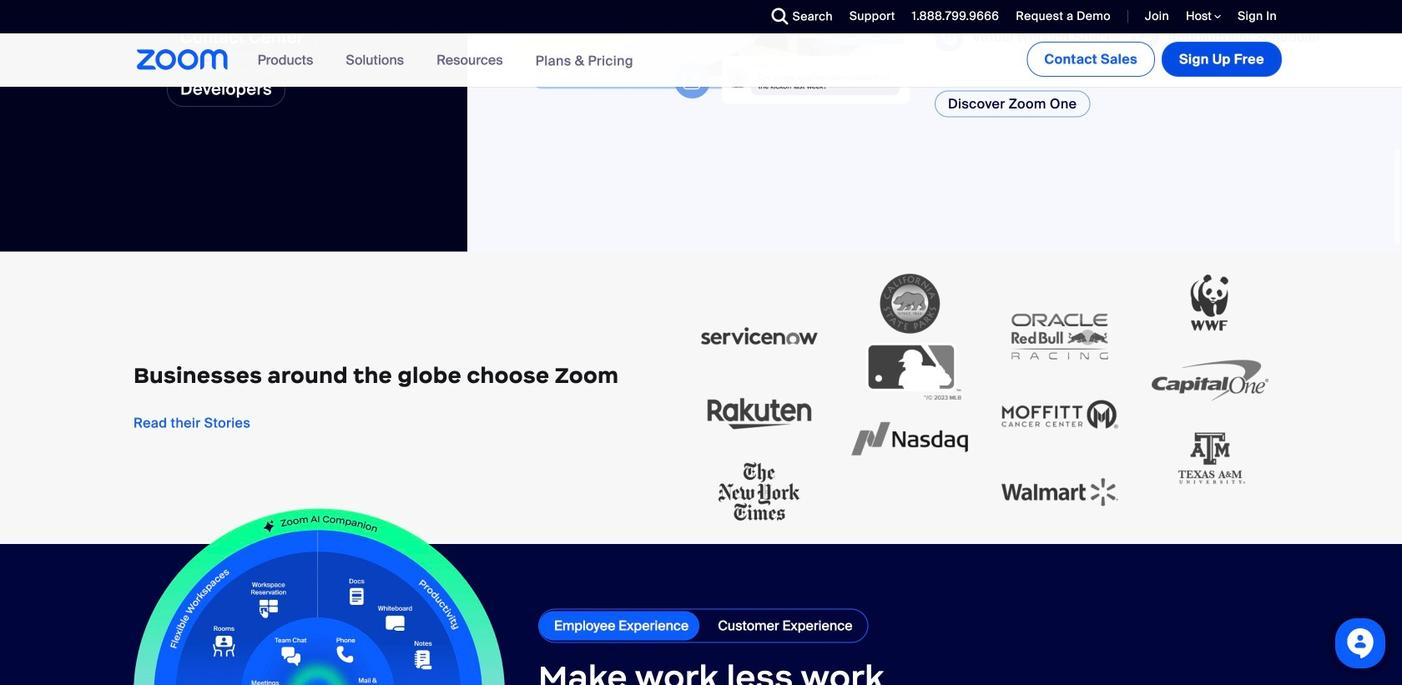 Task type: describe. For each thing, give the bounding box(es) containing it.
the new york times logo image
[[701, 453, 818, 531]]

rakuten logo image
[[701, 375, 818, 453]]

meetings navigation
[[1024, 33, 1286, 80]]

zoom logo image
[[137, 49, 228, 70]]

oracle red bull logo image
[[1002, 298, 1119, 376]]

moffitt cancer center logo image
[[1002, 376, 1119, 454]]

texas a&m logo image
[[1152, 420, 1269, 498]]

mlb logo image
[[852, 342, 968, 401]]

wwf logo image
[[1152, 264, 1269, 342]]



Task type: locate. For each thing, give the bounding box(es) containing it.
servicenow logo image
[[701, 298, 818, 375]]

nasdaq logo image
[[852, 401, 968, 478]]

1 / 5 group
[[468, 0, 1403, 252]]

banner
[[117, 33, 1286, 88]]

walmart logo image
[[1002, 454, 1119, 532]]

zoom interface icon - instant message image
[[670, 0, 910, 104]]

product information navigation
[[245, 33, 646, 88]]

california state parks logo image
[[852, 264, 968, 342]]

capital one logo image
[[1152, 342, 1269, 420]]



Task type: vqa. For each thing, say whether or not it's contained in the screenshot.
footer at the top of page
no



